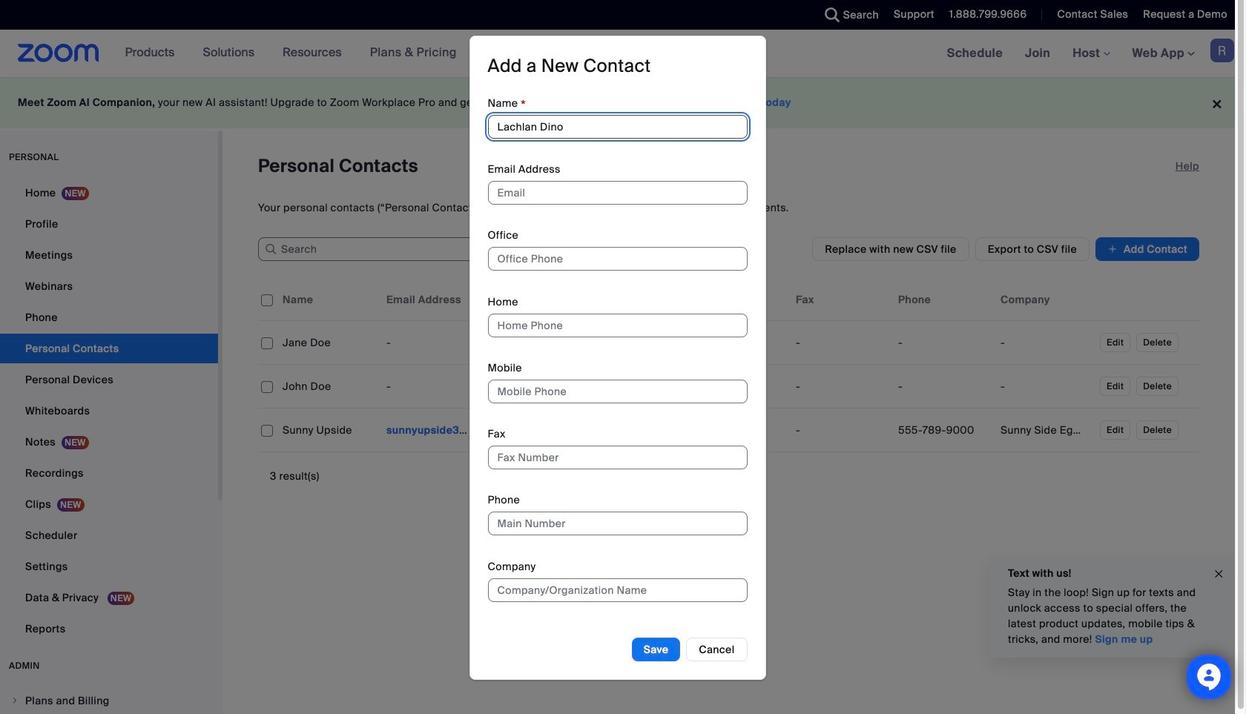 Task type: vqa. For each thing, say whether or not it's contained in the screenshot.
cell
yes



Task type: locate. For each thing, give the bounding box(es) containing it.
banner
[[0, 30, 1246, 78]]

dialog
[[469, 36, 766, 680]]

application
[[258, 279, 1210, 464]]

personal menu menu
[[0, 178, 218, 645]]

Search Contacts Input text field
[[258, 237, 481, 261]]

footer
[[0, 77, 1235, 128]]

Mobile Phone text field
[[488, 380, 747, 403]]

cell
[[277, 328, 380, 357], [380, 328, 483, 357], [483, 328, 585, 357], [585, 328, 688, 357], [688, 328, 790, 357], [790, 328, 892, 357], [892, 328, 995, 357], [995, 328, 1097, 357], [277, 372, 380, 401], [380, 372, 483, 401], [483, 372, 585, 401], [585, 372, 688, 401], [688, 372, 790, 401], [790, 372, 892, 401], [892, 372, 995, 401], [995, 372, 1097, 401], [277, 415, 380, 445], [380, 415, 483, 445], [483, 415, 585, 445], [585, 415, 688, 445], [688, 415, 790, 445], [790, 415, 892, 445], [892, 415, 995, 445], [995, 415, 1097, 445]]

Fax Number text field
[[488, 446, 747, 470]]

meetings navigation
[[936, 30, 1246, 78]]



Task type: describe. For each thing, give the bounding box(es) containing it.
Main Number text field
[[488, 512, 747, 536]]

First and Last Name text field
[[488, 115, 747, 139]]

product information navigation
[[114, 30, 468, 77]]

Company/Organization Name text field
[[488, 578, 747, 602]]

add image
[[1107, 242, 1118, 257]]

Office Phone text field
[[488, 247, 747, 271]]

close image
[[1213, 566, 1225, 583]]

Email text field
[[488, 181, 747, 205]]

Home Phone text field
[[488, 313, 747, 337]]



